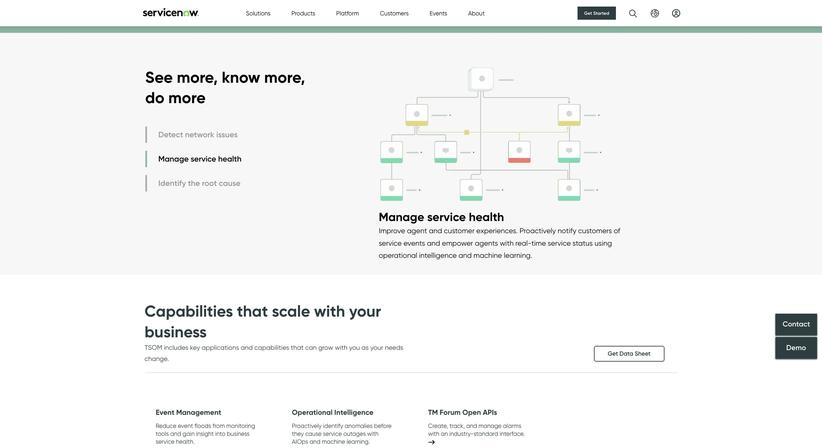 Task type: locate. For each thing, give the bounding box(es) containing it.
and
[[429, 226, 443, 235], [427, 239, 441, 247], [459, 251, 472, 259], [241, 344, 253, 351], [467, 423, 477, 429], [170, 430, 181, 437], [310, 438, 321, 445]]

1 horizontal spatial cause
[[306, 430, 322, 437]]

and right aiops
[[310, 438, 321, 445]]

proactively up time on the right
[[520, 226, 556, 235]]

0 vertical spatial cause
[[219, 178, 241, 188]]

root
[[202, 178, 217, 188]]

1 horizontal spatial that
[[291, 344, 304, 351]]

and inside proactively identify anomalies before they cause service outages with aiops and machine learning.
[[310, 438, 321, 445]]

0 horizontal spatial get
[[585, 10, 593, 16]]

floods
[[195, 423, 211, 429]]

tm
[[428, 408, 438, 417]]

manage
[[158, 154, 189, 164], [379, 210, 425, 224]]

business
[[145, 322, 207, 342], [227, 430, 250, 437]]

0 horizontal spatial learning.
[[347, 438, 370, 445]]

1 vertical spatial learning.
[[347, 438, 370, 445]]

of
[[614, 226, 621, 235]]

you
[[349, 344, 360, 351]]

products
[[292, 10, 316, 17]]

see
[[145, 67, 173, 87]]

manage inside "manage service health improve agent and customer experiences. proactively notify customers of service events and empower agents with real-time service status using operational intelligence and machine learning."
[[379, 210, 425, 224]]

capabilities
[[145, 301, 233, 321]]

0 vertical spatial business
[[145, 322, 207, 342]]

service down notify at right bottom
[[548, 239, 571, 247]]

1 vertical spatial health
[[469, 210, 505, 224]]

with inside "manage service health improve agent and customer experiences. proactively notify customers of service events and empower agents with real-time service status using operational intelligence and machine learning."
[[500, 239, 514, 247]]

health
[[218, 154, 242, 164], [469, 210, 505, 224]]

with inside proactively identify anomalies before they cause service outages with aiops and machine learning.
[[368, 430, 379, 437]]

more,
[[177, 67, 218, 87], [264, 67, 305, 87]]

1 vertical spatial get
[[608, 350, 619, 357]]

1 horizontal spatial manage
[[379, 210, 425, 224]]

scale
[[272, 301, 310, 321]]

notify
[[558, 226, 577, 235]]

network
[[185, 130, 215, 139]]

solutions button
[[246, 9, 271, 18]]

products button
[[292, 9, 316, 18]]

they
[[292, 430, 304, 437]]

1 horizontal spatial get
[[608, 350, 619, 357]]

1 horizontal spatial more,
[[264, 67, 305, 87]]

contact link
[[776, 314, 818, 335]]

event management
[[156, 408, 221, 417]]

get started
[[585, 10, 610, 16]]

0 horizontal spatial more,
[[177, 67, 218, 87]]

standard
[[474, 430, 499, 437]]

monitoring
[[226, 423, 255, 429]]

identify
[[158, 178, 186, 188]]

your
[[349, 301, 381, 321], [371, 344, 384, 351]]

solutions
[[246, 10, 271, 17]]

with
[[500, 239, 514, 247], [314, 301, 345, 321], [335, 344, 348, 351], [368, 430, 379, 437], [428, 430, 440, 437]]

and left capabilities
[[241, 344, 253, 351]]

manage up identify
[[158, 154, 189, 164]]

health inside "manage service health improve agent and customer experiences. proactively notify customers of service events and empower agents with real-time service status using operational intelligence and machine learning."
[[469, 210, 505, 224]]

cause up aiops
[[306, 430, 322, 437]]

machine inside "manage service health improve agent and customer experiences. proactively notify customers of service events and empower agents with real-time service status using operational intelligence and machine learning."
[[474, 251, 502, 259]]

customer
[[444, 226, 475, 235]]

platform button
[[337, 9, 359, 18]]

machine down agents
[[474, 251, 502, 259]]

0 vertical spatial manage
[[158, 154, 189, 164]]

do
[[145, 88, 165, 108]]

0 vertical spatial get
[[585, 10, 593, 16]]

servicenow image
[[142, 8, 200, 16]]

learning. down "real-"
[[504, 251, 533, 259]]

machine
[[474, 251, 502, 259], [322, 438, 345, 445]]

cause inside proactively identify anomalies before they cause service outages with aiops and machine learning.
[[306, 430, 322, 437]]

proactively identify anomalies before they cause service outages with aiops and machine learning.
[[292, 423, 392, 445]]

machine inside proactively identify anomalies before they cause service outages with aiops and machine learning.
[[322, 438, 345, 445]]

service down identify
[[323, 430, 342, 437]]

1 horizontal spatial business
[[227, 430, 250, 437]]

get started link
[[578, 7, 616, 20]]

service inside proactively identify anomalies before they cause service outages with aiops and machine learning.
[[323, 430, 342, 437]]

that
[[237, 301, 268, 321], [291, 344, 304, 351]]

manage for manage service health
[[158, 154, 189, 164]]

1 vertical spatial your
[[371, 344, 384, 351]]

1 horizontal spatial health
[[469, 210, 505, 224]]

0 horizontal spatial that
[[237, 301, 268, 321]]

1 vertical spatial proactively
[[292, 423, 322, 429]]

proactively
[[520, 226, 556, 235], [292, 423, 322, 429]]

and up health.
[[170, 430, 181, 437]]

track,
[[450, 423, 465, 429]]

cause right root
[[219, 178, 241, 188]]

1 more, from the left
[[177, 67, 218, 87]]

service down the 'improve'
[[379, 239, 402, 247]]

service down tools
[[156, 438, 175, 445]]

learning.
[[504, 251, 533, 259], [347, 438, 370, 445]]

0 horizontal spatial manage
[[158, 154, 189, 164]]

and up intelligence
[[427, 239, 441, 247]]

detect network issues link
[[145, 126, 243, 143]]

started
[[594, 10, 610, 16]]

0 vertical spatial machine
[[474, 251, 502, 259]]

0 vertical spatial health
[[218, 154, 242, 164]]

forum
[[440, 408, 461, 417]]

about button
[[469, 9, 485, 18]]

service inside reduce event floods from monitoring tools and gain insight into business service health.
[[156, 438, 175, 445]]

get for get data sheet
[[608, 350, 619, 357]]

0 horizontal spatial health
[[218, 154, 242, 164]]

manage service health improve agent and customer experiences. proactively notify customers of service events and empower agents with real-time service status using operational intelligence and machine learning.
[[379, 210, 621, 259]]

0 vertical spatial your
[[349, 301, 381, 321]]

and up industry-
[[467, 423, 477, 429]]

business down the monitoring
[[227, 430, 250, 437]]

1 horizontal spatial proactively
[[520, 226, 556, 235]]

get left the started
[[585, 10, 593, 16]]

solution with ai for service health management image
[[379, 59, 623, 209]]

service
[[191, 154, 216, 164], [428, 210, 466, 224], [379, 239, 402, 247], [548, 239, 571, 247], [323, 430, 342, 437], [156, 438, 175, 445]]

get left data
[[608, 350, 619, 357]]

proactively inside "manage service health improve agent and customer experiences. proactively notify customers of service events and empower agents with real-time service status using operational intelligence and machine learning."
[[520, 226, 556, 235]]

1 horizontal spatial learning.
[[504, 251, 533, 259]]

health down issues
[[218, 154, 242, 164]]

an
[[441, 430, 448, 437]]

1 vertical spatial cause
[[306, 430, 322, 437]]

0 vertical spatial learning.
[[504, 251, 533, 259]]

health up experiences.
[[469, 210, 505, 224]]

0 vertical spatial proactively
[[520, 226, 556, 235]]

about
[[469, 10, 485, 17]]

time
[[532, 239, 547, 247]]

health for manage service health
[[218, 154, 242, 164]]

manage up the 'improve'
[[379, 210, 425, 224]]

key
[[190, 344, 200, 351]]

0 horizontal spatial proactively
[[292, 423, 322, 429]]

0 horizontal spatial machine
[[322, 438, 345, 445]]

1 vertical spatial business
[[227, 430, 250, 437]]

and inside "capabilities that scale with your business tsom includes key applications and capabilities that can grow with you as your needs change."
[[241, 344, 253, 351]]

1 vertical spatial machine
[[322, 438, 345, 445]]

operational intelligence
[[292, 408, 374, 417]]

and inside reduce event floods from monitoring tools and gain insight into business service health.
[[170, 430, 181, 437]]

cause
[[219, 178, 241, 188], [306, 430, 322, 437]]

health for manage service health improve agent and customer experiences. proactively notify customers of service events and empower agents with real-time service status using operational intelligence and machine learning.
[[469, 210, 505, 224]]

aiops
[[292, 438, 308, 445]]

0 horizontal spatial business
[[145, 322, 207, 342]]

machine down identify
[[322, 438, 345, 445]]

1 horizontal spatial machine
[[474, 251, 502, 259]]

0 horizontal spatial cause
[[219, 178, 241, 188]]

proactively up they
[[292, 423, 322, 429]]

intelligence
[[335, 408, 374, 417]]

business up includes
[[145, 322, 207, 342]]

manage for manage service health improve agent and customer experiences. proactively notify customers of service events and empower agents with real-time service status using operational intelligence and machine learning.
[[379, 210, 425, 224]]

capabilities
[[255, 344, 289, 351]]

and inside the create, track, and manage alarms with an industry-standard interface.
[[467, 423, 477, 429]]

1 vertical spatial manage
[[379, 210, 425, 224]]

service up customer
[[428, 210, 466, 224]]

event
[[178, 423, 193, 429]]

customers
[[380, 10, 409, 17]]

learning. down outages
[[347, 438, 370, 445]]

business inside "capabilities that scale with your business tsom includes key applications and capabilities that can grow with you as your needs change."
[[145, 322, 207, 342]]

know
[[222, 67, 260, 87]]



Task type: describe. For each thing, give the bounding box(es) containing it.
can
[[306, 344, 317, 351]]

contact
[[783, 320, 811, 329]]

and right agent
[[429, 226, 443, 235]]

event
[[156, 408, 175, 417]]

reduce
[[156, 423, 177, 429]]

identify the root cause
[[158, 178, 241, 188]]

detect network issues
[[158, 130, 238, 139]]

demo
[[787, 343, 807, 352]]

status
[[573, 239, 593, 247]]

get for get started
[[585, 10, 593, 16]]

issues
[[217, 130, 238, 139]]

and down empower
[[459, 251, 472, 259]]

manage service health link
[[145, 151, 243, 167]]

apis
[[483, 408, 498, 417]]

with inside the create, track, and manage alarms with an industry-standard interface.
[[428, 430, 440, 437]]

learning. inside "manage service health improve agent and customer experiences. proactively notify customers of service events and empower agents with real-time service status using operational intelligence and machine learning."
[[504, 251, 533, 259]]

tm forum open apis
[[428, 408, 498, 417]]

detect
[[158, 130, 183, 139]]

anomalies
[[345, 423, 373, 429]]

outages
[[344, 430, 366, 437]]

business inside reduce event floods from monitoring tools and gain insight into business service health.
[[227, 430, 250, 437]]

operational
[[379, 251, 418, 259]]

data
[[620, 350, 634, 357]]

demo link
[[776, 337, 818, 359]]

before
[[374, 423, 392, 429]]

interface.
[[500, 430, 525, 437]]

events
[[430, 10, 448, 17]]

the
[[188, 178, 200, 188]]

more
[[169, 88, 206, 108]]

get data sheet
[[608, 350, 651, 357]]

agents
[[475, 239, 499, 247]]

from
[[213, 423, 225, 429]]

improve
[[379, 226, 406, 235]]

empower
[[442, 239, 473, 247]]

needs
[[385, 344, 404, 351]]

identify
[[323, 423, 344, 429]]

tools
[[156, 430, 169, 437]]

real-
[[516, 239, 532, 247]]

events
[[404, 239, 426, 247]]

customers
[[579, 226, 612, 235]]

alarms
[[503, 423, 522, 429]]

includes
[[164, 344, 189, 351]]

create, track, and manage alarms with an industry-standard interface.
[[428, 423, 525, 437]]

reduce event floods from monitoring tools and gain insight into business service health.
[[156, 423, 255, 445]]

sheet
[[635, 350, 651, 357]]

1 vertical spatial that
[[291, 344, 304, 351]]

open
[[463, 408, 481, 417]]

using
[[595, 239, 613, 247]]

insight
[[196, 430, 214, 437]]

create,
[[428, 423, 448, 429]]

health.
[[176, 438, 195, 445]]

tsom
[[145, 344, 162, 351]]

applications
[[202, 344, 239, 351]]

see more, know more, do more
[[145, 67, 305, 108]]

management
[[176, 408, 221, 417]]

proactively inside proactively identify anomalies before they cause service outages with aiops and machine learning.
[[292, 423, 322, 429]]

platform
[[337, 10, 359, 17]]

learning. inside proactively identify anomalies before they cause service outages with aiops and machine learning.
[[347, 438, 370, 445]]

change.
[[145, 355, 169, 363]]

2 more, from the left
[[264, 67, 305, 87]]

agent
[[407, 226, 428, 235]]

as
[[362, 344, 369, 351]]

into
[[215, 430, 226, 437]]

events button
[[430, 9, 448, 18]]

0 vertical spatial that
[[237, 301, 268, 321]]

operational
[[292, 408, 333, 417]]

capabilities that scale with your business tsom includes key applications and capabilities that can grow with you as your needs change.
[[145, 301, 404, 363]]

service down network on the left top
[[191, 154, 216, 164]]

get data sheet link
[[595, 346, 665, 362]]

manage service health
[[158, 154, 242, 164]]

experiences.
[[477, 226, 518, 235]]

manage
[[479, 423, 502, 429]]

go to servicenow account image
[[673, 9, 681, 17]]

intelligence
[[419, 251, 457, 259]]

grow
[[319, 344, 334, 351]]



Task type: vqa. For each thing, say whether or not it's contained in the screenshot.


